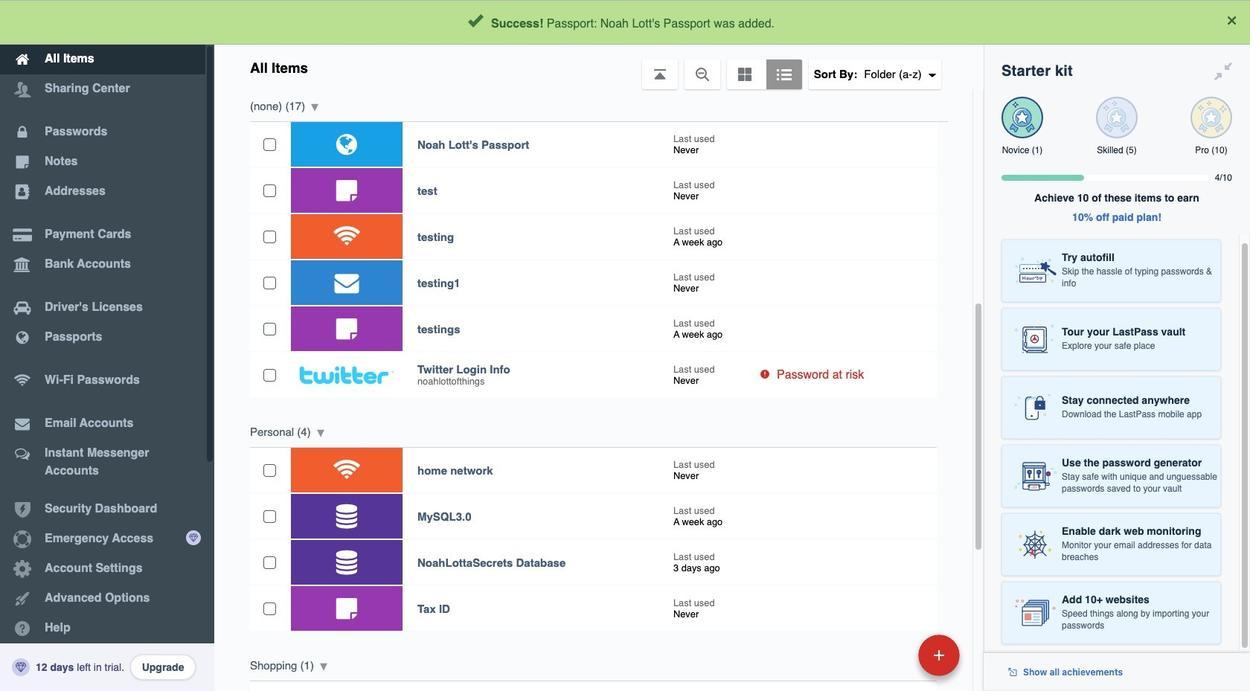 Task type: describe. For each thing, give the bounding box(es) containing it.
new item navigation
[[816, 630, 969, 691]]

search my vault text field
[[359, 6, 953, 39]]

Search search field
[[359, 6, 953, 39]]



Task type: vqa. For each thing, say whether or not it's contained in the screenshot.
LastPass "image"
no



Task type: locate. For each thing, give the bounding box(es) containing it.
new item element
[[816, 634, 965, 676]]

alert
[[0, 0, 1250, 45]]

main navigation navigation
[[0, 0, 214, 691]]

vault options navigation
[[214, 45, 984, 89]]



